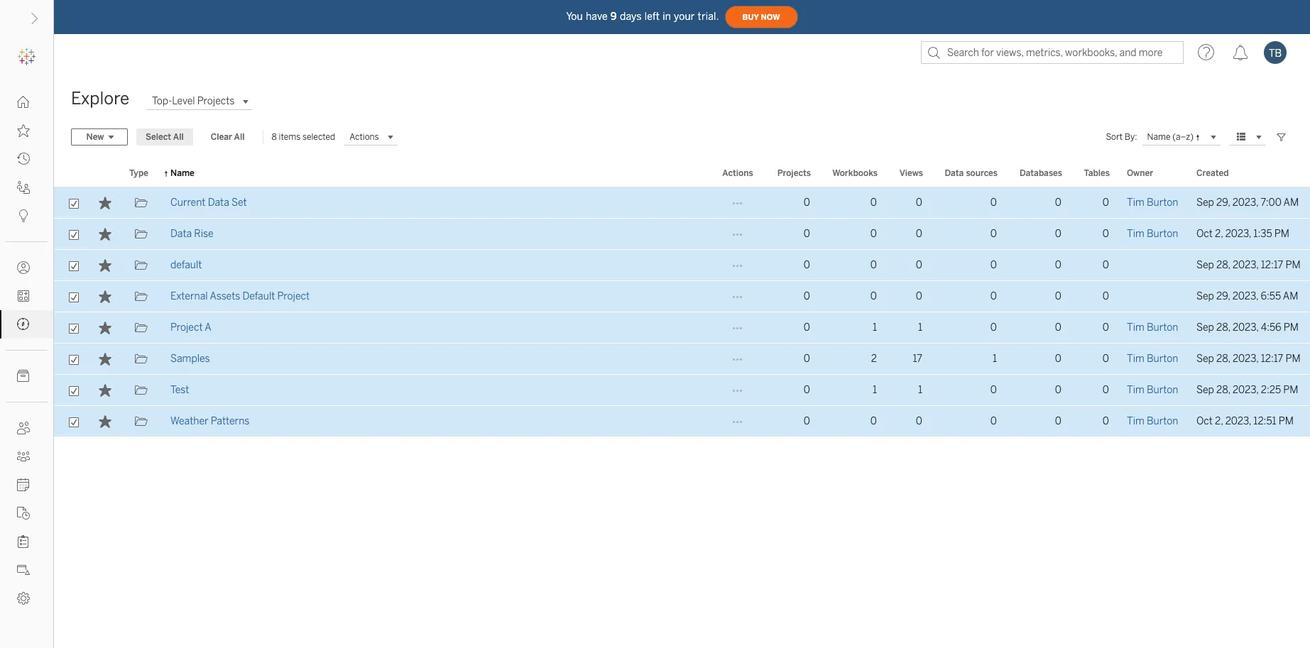 Task type: vqa. For each thing, say whether or not it's contained in the screenshot.
4342-
no



Task type: locate. For each thing, give the bounding box(es) containing it.
pm
[[1275, 228, 1290, 240], [1286, 259, 1301, 271], [1284, 322, 1299, 334], [1286, 353, 1301, 365], [1283, 384, 1298, 396], [1279, 415, 1294, 428]]

0 vertical spatial projects
[[197, 95, 235, 107]]

tim burton link for oct 2, 2023, 1:35 pm
[[1127, 219, 1178, 250]]

7 row from the top
[[54, 375, 1310, 406]]

28, down sep 29, 2023, 6:55 am
[[1217, 322, 1231, 334]]

5 tim burton link from the top
[[1127, 375, 1178, 406]]

2, down sep 28, 2023, 2:25 pm
[[1215, 415, 1223, 428]]

current data set
[[170, 197, 247, 209]]

6 sep from the top
[[1197, 384, 1214, 396]]

0 vertical spatial am
[[1284, 197, 1299, 209]]

2 vertical spatial data
[[170, 228, 192, 240]]

sep up sep 28, 2023, 2:25 pm
[[1197, 353, 1214, 365]]

12:17
[[1261, 259, 1283, 271], [1261, 353, 1283, 365]]

pm for project a
[[1284, 322, 1299, 334]]

clear all button
[[201, 129, 254, 146]]

project image
[[135, 197, 147, 209], [135, 228, 147, 241], [135, 259, 147, 272], [135, 415, 147, 428]]

28, up oct 2, 2023, 12:51 pm
[[1217, 384, 1231, 396]]

3 tim burton link from the top
[[1127, 312, 1178, 344]]

grid
[[54, 160, 1310, 648]]

1 vertical spatial actions
[[722, 168, 753, 178]]

2 project image from the top
[[135, 322, 147, 334]]

oct down sep 28, 2023, 2:25 pm
[[1197, 415, 1213, 428]]

sep for project a
[[1197, 322, 1214, 334]]

1 row from the top
[[54, 187, 1310, 219]]

0 horizontal spatial all
[[173, 132, 184, 142]]

in
[[663, 10, 671, 22]]

2, down the sep 29, 2023, 7:00 am
[[1215, 228, 1223, 240]]

1 sep from the top
[[1197, 197, 1214, 209]]

data left rise
[[170, 228, 192, 240]]

2,
[[1215, 228, 1223, 240], [1215, 415, 1223, 428]]

sep 28, 2023, 12:17 pm
[[1197, 259, 1301, 271], [1197, 353, 1301, 365]]

6 burton from the top
[[1147, 415, 1178, 428]]

tim burton for oct 2, 2023, 1:35 pm
[[1127, 228, 1178, 240]]

project image left weather
[[135, 415, 147, 428]]

0 vertical spatial data
[[945, 168, 964, 178]]

sep for default
[[1197, 259, 1214, 271]]

sep 29, 2023, 6:55 am
[[1197, 290, 1298, 303]]

cell for sep 29, 2023, 6:55 am
[[1118, 281, 1188, 312]]

projects right level in the left top of the page
[[197, 95, 235, 107]]

tasks image
[[17, 535, 30, 548]]

4 burton from the top
[[1147, 353, 1178, 365]]

owner
[[1127, 168, 1153, 178]]

test link
[[170, 375, 189, 406]]

tables
[[1084, 168, 1110, 178]]

trial.
[[698, 10, 719, 22]]

settings image
[[17, 592, 30, 605]]

sep up sep 28, 2023, 4:56 pm
[[1197, 290, 1214, 303]]

all
[[173, 132, 184, 142], [234, 132, 245, 142]]

tim burton for sep 28, 2023, 2:25 pm
[[1127, 384, 1178, 396]]

all right select
[[173, 132, 184, 142]]

3 project image from the top
[[135, 353, 147, 366]]

3 tim from the top
[[1127, 322, 1145, 334]]

0 vertical spatial oct
[[1197, 228, 1213, 240]]

28, up sep 28, 2023, 2:25 pm
[[1217, 353, 1231, 365]]

tim for sep 28, 2023, 12:17 pm
[[1127, 353, 1145, 365]]

2 12:17 from the top
[[1261, 353, 1283, 365]]

2 2, from the top
[[1215, 415, 1223, 428]]

left
[[645, 10, 660, 22]]

2023, left 1:35
[[1225, 228, 1251, 240]]

tim for oct 2, 2023, 1:35 pm
[[1127, 228, 1145, 240]]

2023, for test
[[1233, 384, 1259, 396]]

1 vertical spatial oct
[[1197, 415, 1213, 428]]

data
[[945, 168, 964, 178], [208, 197, 229, 209], [170, 228, 192, 240]]

project image down type
[[135, 197, 147, 209]]

sep
[[1197, 197, 1214, 209], [1197, 259, 1214, 271], [1197, 290, 1214, 303], [1197, 322, 1214, 334], [1197, 353, 1214, 365], [1197, 384, 1214, 396]]

pm right 1:35
[[1275, 228, 1290, 240]]

2:25
[[1261, 384, 1281, 396]]

1 vertical spatial name
[[170, 168, 194, 178]]

burton
[[1147, 197, 1178, 209], [1147, 228, 1178, 240], [1147, 322, 1178, 334], [1147, 353, 1178, 365], [1147, 384, 1178, 396], [1147, 415, 1178, 428]]

4 tim burton link from the top
[[1127, 344, 1178, 375]]

5 sep from the top
[[1197, 353, 1214, 365]]

you have 9 days left in your trial.
[[566, 10, 719, 22]]

pm right 12:51 in the right bottom of the page
[[1279, 415, 1294, 428]]

pm right 4:56
[[1284, 322, 1299, 334]]

2 tim from the top
[[1127, 228, 1145, 240]]

project image for default
[[135, 259, 147, 272]]

projects inside 'grid'
[[777, 168, 811, 178]]

project a
[[170, 322, 211, 334]]

actions inside actions popup button
[[350, 132, 379, 142]]

1 project image from the top
[[135, 197, 147, 209]]

6:55
[[1261, 290, 1281, 303]]

2 burton from the top
[[1147, 228, 1178, 240]]

row
[[54, 187, 1310, 219], [54, 219, 1310, 250], [54, 250, 1310, 281], [54, 281, 1310, 312], [54, 312, 1310, 344], [54, 344, 1310, 375], [54, 375, 1310, 406], [54, 406, 1310, 437]]

2023, up sep 28, 2023, 2:25 pm
[[1233, 353, 1259, 365]]

actions
[[350, 132, 379, 142], [722, 168, 753, 178]]

name for name
[[170, 168, 194, 178]]

29, down created
[[1217, 197, 1230, 209]]

pm for default
[[1286, 259, 1301, 271]]

projects left workbooks
[[777, 168, 811, 178]]

pm right 2:25
[[1283, 384, 1298, 396]]

0 horizontal spatial data
[[170, 228, 192, 240]]

sep 28, 2023, 12:17 pm down sep 28, 2023, 4:56 pm
[[1197, 353, 1301, 365]]

oct down the sep 29, 2023, 7:00 am
[[1197, 228, 1213, 240]]

4 sep from the top
[[1197, 322, 1214, 334]]

burton for sep 28, 2023, 12:17 pm
[[1147, 353, 1178, 365]]

site status image
[[17, 564, 30, 577]]

12:51
[[1254, 415, 1277, 428]]

2023, for current data set
[[1233, 197, 1259, 209]]

0 vertical spatial actions
[[350, 132, 379, 142]]

2023, left 7:00
[[1233, 197, 1259, 209]]

oct
[[1197, 228, 1213, 240], [1197, 415, 1213, 428]]

2 project image from the top
[[135, 228, 147, 241]]

collections image
[[17, 290, 30, 303]]

oct for oct 2, 2023, 12:51 pm
[[1197, 415, 1213, 428]]

data left set
[[208, 197, 229, 209]]

3 burton from the top
[[1147, 322, 1178, 334]]

7:00
[[1261, 197, 1282, 209]]

sep 28, 2023, 12:17 pm up sep 29, 2023, 6:55 am
[[1197, 259, 1301, 271]]

favorites image
[[17, 124, 30, 137]]

sep down created
[[1197, 197, 1214, 209]]

4 tim from the top
[[1127, 353, 1145, 365]]

29, up sep 28, 2023, 4:56 pm
[[1217, 290, 1230, 303]]

groups image
[[17, 450, 30, 463]]

oct for oct 2, 2023, 1:35 pm
[[1197, 228, 1213, 240]]

project
[[277, 290, 310, 303], [170, 322, 203, 334]]

3 tim burton from the top
[[1127, 322, 1178, 334]]

2 all from the left
[[234, 132, 245, 142]]

8 row from the top
[[54, 406, 1310, 437]]

2 28, from the top
[[1217, 322, 1231, 334]]

1 burton from the top
[[1147, 197, 1178, 209]]

0 horizontal spatial name
[[170, 168, 194, 178]]

new button
[[71, 129, 128, 146]]

level
[[172, 95, 195, 107]]

5 tim burton from the top
[[1127, 384, 1178, 396]]

1 horizontal spatial actions
[[722, 168, 753, 178]]

2023, left 6:55
[[1233, 290, 1259, 303]]

row containing samples
[[54, 344, 1310, 375]]

2023, for data rise
[[1225, 228, 1251, 240]]

shared with me image
[[17, 181, 30, 194]]

4 project image from the top
[[135, 384, 147, 397]]

2
[[871, 353, 877, 365]]

schedules image
[[17, 479, 30, 491]]

1 tim burton link from the top
[[1127, 187, 1178, 219]]

project image for samples
[[135, 353, 147, 366]]

4 tim burton from the top
[[1127, 353, 1178, 365]]

1 project image from the top
[[135, 290, 147, 303]]

3 28, from the top
[[1217, 353, 1231, 365]]

project image left test link
[[135, 384, 147, 397]]

1 sep 28, 2023, 12:17 pm from the top
[[1197, 259, 1301, 271]]

1 12:17 from the top
[[1261, 259, 1283, 271]]

row containing data rise
[[54, 219, 1310, 250]]

name for name (a–z)
[[1147, 131, 1171, 141]]

you
[[566, 10, 583, 22]]

project image
[[135, 290, 147, 303], [135, 322, 147, 334], [135, 353, 147, 366], [135, 384, 147, 397]]

28, for project a
[[1217, 322, 1231, 334]]

project image for external assets default project
[[135, 290, 147, 303]]

data left sources on the right top of page
[[945, 168, 964, 178]]

2 row from the top
[[54, 219, 1310, 250]]

am right 7:00
[[1284, 197, 1299, 209]]

1
[[873, 322, 877, 334], [918, 322, 922, 334], [993, 353, 997, 365], [873, 384, 877, 396], [918, 384, 922, 396]]

5 tim from the top
[[1127, 384, 1145, 396]]

12:17 down 4:56
[[1261, 353, 1283, 365]]

row containing weather patterns
[[54, 406, 1310, 437]]

sources
[[966, 168, 998, 178]]

1 vertical spatial 2,
[[1215, 415, 1223, 428]]

1 horizontal spatial name
[[1147, 131, 1171, 141]]

sep 28, 2023, 2:25 pm
[[1197, 384, 1298, 396]]

12:17 for 0
[[1261, 259, 1283, 271]]

1 29, from the top
[[1217, 197, 1230, 209]]

row group
[[54, 187, 1310, 437]]

4 28, from the top
[[1217, 384, 1231, 396]]

row group containing current data set
[[54, 187, 1310, 437]]

3 project image from the top
[[135, 259, 147, 272]]

3 row from the top
[[54, 250, 1310, 281]]

row containing default
[[54, 250, 1310, 281]]

0 vertical spatial 2,
[[1215, 228, 1223, 240]]

tim for sep 28, 2023, 2:25 pm
[[1127, 384, 1145, 396]]

5 burton from the top
[[1147, 384, 1178, 396]]

2023, for default
[[1233, 259, 1259, 271]]

2023, for external assets default project
[[1233, 290, 1259, 303]]

1 vertical spatial 29,
[[1217, 290, 1230, 303]]

name left (a–z)
[[1147, 131, 1171, 141]]

1 vertical spatial project
[[170, 322, 203, 334]]

1 horizontal spatial project
[[277, 290, 310, 303]]

tim burton for sep 28, 2023, 4:56 pm
[[1127, 322, 1178, 334]]

5 row from the top
[[54, 312, 1310, 344]]

29,
[[1217, 197, 1230, 209], [1217, 290, 1230, 303]]

1:35
[[1254, 228, 1272, 240]]

8 items selected
[[272, 132, 335, 142]]

current
[[170, 197, 206, 209]]

actions button
[[344, 129, 397, 146]]

4 row from the top
[[54, 281, 1310, 312]]

sep for test
[[1197, 384, 1214, 396]]

2023, for weather patterns
[[1225, 415, 1251, 428]]

project image left the external
[[135, 290, 147, 303]]

sep down oct 2, 2023, 1:35 pm
[[1197, 259, 1214, 271]]

6 tim burton link from the top
[[1127, 406, 1178, 437]]

1 horizontal spatial data
[[208, 197, 229, 209]]

data inside data rise link
[[170, 228, 192, 240]]

0 vertical spatial sep 28, 2023, 12:17 pm
[[1197, 259, 1301, 271]]

am for sep 29, 2023, 7:00 am
[[1284, 197, 1299, 209]]

2 horizontal spatial data
[[945, 168, 964, 178]]

6 row from the top
[[54, 344, 1310, 375]]

1 horizontal spatial projects
[[777, 168, 811, 178]]

1 all from the left
[[173, 132, 184, 142]]

1 28, from the top
[[1217, 259, 1231, 271]]

2023, for samples
[[1233, 353, 1259, 365]]

2023, up sep 29, 2023, 6:55 am
[[1233, 259, 1259, 271]]

am for sep 29, 2023, 6:55 am
[[1283, 290, 1298, 303]]

29, for sep 29, 2023, 6:55 am
[[1217, 290, 1230, 303]]

project image left samples link
[[135, 353, 147, 366]]

sep down sep 29, 2023, 6:55 am
[[1197, 322, 1214, 334]]

tim for oct 2, 2023, 12:51 pm
[[1127, 415, 1145, 428]]

project image left project a link
[[135, 322, 147, 334]]

sep 29, 2023, 7:00 am
[[1197, 197, 1299, 209]]

data for data sources
[[945, 168, 964, 178]]

name inside dropdown button
[[1147, 131, 1171, 141]]

project image left data rise link
[[135, 228, 147, 241]]

0 vertical spatial 12:17
[[1261, 259, 1283, 271]]

Search for views, metrics, workbooks, and more text field
[[921, 41, 1184, 64]]

oct 2, 2023, 12:51 pm
[[1197, 415, 1294, 428]]

1 horizontal spatial all
[[234, 132, 245, 142]]

2 sep from the top
[[1197, 259, 1214, 271]]

project left a
[[170, 322, 203, 334]]

28,
[[1217, 259, 1231, 271], [1217, 322, 1231, 334], [1217, 353, 1231, 365], [1217, 384, 1231, 396]]

2 tim burton from the top
[[1127, 228, 1178, 240]]

am right 6:55
[[1283, 290, 1298, 303]]

28, for default
[[1217, 259, 1231, 271]]

explore image
[[17, 318, 30, 331]]

project image for weather patterns
[[135, 415, 147, 428]]

project image for project a
[[135, 322, 147, 334]]

1 vertical spatial sep 28, 2023, 12:17 pm
[[1197, 353, 1301, 365]]

1 2, from the top
[[1215, 228, 1223, 240]]

all right clear
[[234, 132, 245, 142]]

6 tim burton from the top
[[1127, 415, 1178, 428]]

name inside 'grid'
[[170, 168, 194, 178]]

project right default
[[277, 290, 310, 303]]

by:
[[1125, 132, 1137, 142]]

2023, left 2:25
[[1233, 384, 1259, 396]]

0 horizontal spatial actions
[[350, 132, 379, 142]]

6 tim from the top
[[1127, 415, 1145, 428]]

1 vertical spatial projects
[[777, 168, 811, 178]]

1 tim from the top
[[1127, 197, 1145, 209]]

1 tim burton from the top
[[1127, 197, 1178, 209]]

pm for samples
[[1286, 353, 1301, 365]]

0 vertical spatial project
[[277, 290, 310, 303]]

2 oct from the top
[[1197, 415, 1213, 428]]

external assets image
[[17, 370, 30, 383]]

pm up sep 29, 2023, 6:55 am
[[1286, 259, 1301, 271]]

select all
[[146, 132, 184, 142]]

new
[[86, 132, 104, 142]]

28, down oct 2, 2023, 1:35 pm
[[1217, 259, 1231, 271]]

clear all
[[211, 132, 245, 142]]

0 horizontal spatial project
[[170, 322, 203, 334]]

2023, left 12:51 in the right bottom of the page
[[1225, 415, 1251, 428]]

data rise
[[170, 228, 214, 240]]

0 horizontal spatial projects
[[197, 95, 235, 107]]

2023,
[[1233, 197, 1259, 209], [1225, 228, 1251, 240], [1233, 259, 1259, 271], [1233, 290, 1259, 303], [1233, 322, 1259, 334], [1233, 353, 1259, 365], [1233, 384, 1259, 396], [1225, 415, 1251, 428]]

1 oct from the top
[[1197, 228, 1213, 240]]

0 vertical spatial 29,
[[1217, 197, 1230, 209]]

name up current
[[170, 168, 194, 178]]

12:17 up 6:55
[[1261, 259, 1283, 271]]

test
[[170, 384, 189, 396]]

clear
[[211, 132, 232, 142]]

project image left 'default' link
[[135, 259, 147, 272]]

sep for current data set
[[1197, 197, 1214, 209]]

sep up oct 2, 2023, 12:51 pm
[[1197, 384, 1214, 396]]

tim burton
[[1127, 197, 1178, 209], [1127, 228, 1178, 240], [1127, 322, 1178, 334], [1127, 353, 1178, 365], [1127, 384, 1178, 396], [1127, 415, 1178, 428]]

0
[[804, 197, 810, 209], [871, 197, 877, 209], [916, 197, 922, 209], [991, 197, 997, 209], [1055, 197, 1062, 209], [1103, 197, 1109, 209], [804, 228, 810, 240], [871, 228, 877, 240], [916, 228, 922, 240], [991, 228, 997, 240], [1055, 228, 1062, 240], [1103, 228, 1109, 240], [804, 259, 810, 271], [871, 259, 877, 271], [916, 259, 922, 271], [991, 259, 997, 271], [1055, 259, 1062, 271], [1103, 259, 1109, 271], [804, 290, 810, 303], [871, 290, 877, 303], [916, 290, 922, 303], [991, 290, 997, 303], [1055, 290, 1062, 303], [1103, 290, 1109, 303], [804, 322, 810, 334], [991, 322, 997, 334], [1055, 322, 1062, 334], [1103, 322, 1109, 334], [804, 353, 810, 365], [1055, 353, 1062, 365], [1103, 353, 1109, 365], [804, 384, 810, 396], [991, 384, 997, 396], [1055, 384, 1062, 396], [1103, 384, 1109, 396], [804, 415, 810, 428], [871, 415, 877, 428], [916, 415, 922, 428], [991, 415, 997, 428], [1055, 415, 1062, 428], [1103, 415, 1109, 428]]

am
[[1284, 197, 1299, 209], [1283, 290, 1298, 303]]

cell
[[1118, 250, 1188, 281], [1118, 281, 1188, 312]]

projects
[[197, 95, 235, 107], [777, 168, 811, 178]]

oct 2, 2023, 1:35 pm
[[1197, 228, 1290, 240]]

3 sep from the top
[[1197, 290, 1214, 303]]

name (a–z) button
[[1142, 129, 1221, 146]]

pm down sep 28, 2023, 4:56 pm
[[1286, 353, 1301, 365]]

2 tim burton link from the top
[[1127, 219, 1178, 250]]

2 cell from the top
[[1118, 281, 1188, 312]]

1 vertical spatial am
[[1283, 290, 1298, 303]]

1 vertical spatial 12:17
[[1261, 353, 1283, 365]]

navigation panel element
[[0, 43, 53, 613]]

all for select all
[[173, 132, 184, 142]]

2023, left 4:56
[[1233, 322, 1259, 334]]

tim
[[1127, 197, 1145, 209], [1127, 228, 1145, 240], [1127, 322, 1145, 334], [1127, 353, 1145, 365], [1127, 384, 1145, 396], [1127, 415, 1145, 428]]

row containing project a
[[54, 312, 1310, 344]]

0 vertical spatial name
[[1147, 131, 1171, 141]]

1 vertical spatial data
[[208, 197, 229, 209]]

pm for data rise
[[1275, 228, 1290, 240]]

2 sep 28, 2023, 12:17 pm from the top
[[1197, 353, 1301, 365]]

1 cell from the top
[[1118, 250, 1188, 281]]

4 project image from the top
[[135, 415, 147, 428]]

2 29, from the top
[[1217, 290, 1230, 303]]



Task type: describe. For each thing, give the bounding box(es) containing it.
weather
[[170, 415, 208, 428]]

tim burton for sep 28, 2023, 12:17 pm
[[1127, 353, 1178, 365]]

tim burton link for sep 29, 2023, 7:00 am
[[1127, 187, 1178, 219]]

2023, for project a
[[1233, 322, 1259, 334]]

weather patterns link
[[170, 406, 250, 437]]

buy now
[[743, 12, 780, 22]]

4:56
[[1261, 322, 1282, 334]]

8
[[272, 132, 277, 142]]

project image for test
[[135, 384, 147, 397]]

9
[[611, 10, 617, 22]]

pm for weather patterns
[[1279, 415, 1294, 428]]

project a link
[[170, 312, 211, 344]]

databases
[[1020, 168, 1062, 178]]

patterns
[[211, 415, 250, 428]]

now
[[761, 12, 780, 22]]

jobs image
[[17, 507, 30, 520]]

project image for data rise
[[135, 228, 147, 241]]

have
[[586, 10, 608, 22]]

data for data rise
[[170, 228, 192, 240]]

tim for sep 29, 2023, 7:00 am
[[1127, 197, 1145, 209]]

your
[[674, 10, 695, 22]]

sep 28, 2023, 4:56 pm
[[1197, 322, 1299, 334]]

2, for oct 2, 2023, 1:35 pm
[[1215, 228, 1223, 240]]

12:17 for 1
[[1261, 353, 1283, 365]]

items
[[279, 132, 301, 142]]

recommendations image
[[17, 209, 30, 222]]

tim burton link for oct 2, 2023, 12:51 pm
[[1127, 406, 1178, 437]]

17
[[913, 353, 922, 365]]

actions inside 'grid'
[[722, 168, 753, 178]]

days
[[620, 10, 642, 22]]

tim burton for sep 29, 2023, 7:00 am
[[1127, 197, 1178, 209]]

row containing test
[[54, 375, 1310, 406]]

home image
[[17, 96, 30, 109]]

all for clear all
[[234, 132, 245, 142]]

list view image
[[1235, 131, 1248, 143]]

grid containing current data set
[[54, 160, 1310, 648]]

tim for sep 28, 2023, 4:56 pm
[[1127, 322, 1145, 334]]

top-
[[152, 95, 172, 107]]

default
[[242, 290, 275, 303]]

tim burton link for sep 28, 2023, 2:25 pm
[[1127, 375, 1178, 406]]

main navigation. press the up and down arrow keys to access links. element
[[0, 88, 53, 613]]

sort
[[1106, 132, 1123, 142]]

projects inside popup button
[[197, 95, 235, 107]]

burton for oct 2, 2023, 1:35 pm
[[1147, 228, 1178, 240]]

select all button
[[136, 129, 193, 146]]

views
[[900, 168, 923, 178]]

burton for sep 28, 2023, 4:56 pm
[[1147, 322, 1178, 334]]

selected
[[302, 132, 335, 142]]

sep 28, 2023, 12:17 pm for 1
[[1197, 353, 1301, 365]]

default link
[[170, 250, 202, 281]]

tim burton link for sep 28, 2023, 12:17 pm
[[1127, 344, 1178, 375]]

2, for oct 2, 2023, 12:51 pm
[[1215, 415, 1223, 428]]

project image for current data set
[[135, 197, 147, 209]]

samples
[[170, 353, 210, 365]]

a
[[205, 322, 211, 334]]

buy
[[743, 12, 759, 22]]

pm for test
[[1283, 384, 1298, 396]]

(a–z)
[[1173, 131, 1194, 141]]

28, for test
[[1217, 384, 1231, 396]]

workbooks
[[832, 168, 878, 178]]

assets
[[210, 290, 240, 303]]

recents image
[[17, 153, 30, 165]]

current data set link
[[170, 187, 247, 219]]

28, for samples
[[1217, 353, 1231, 365]]

name (a–z)
[[1147, 131, 1194, 141]]

sep for samples
[[1197, 353, 1214, 365]]

sep for external assets default project
[[1197, 290, 1214, 303]]

data rise link
[[170, 219, 214, 250]]

data inside 'current data set' link
[[208, 197, 229, 209]]

sep 28, 2023, 12:17 pm for 0
[[1197, 259, 1301, 271]]

burton for sep 29, 2023, 7:00 am
[[1147, 197, 1178, 209]]

tim burton link for sep 28, 2023, 4:56 pm
[[1127, 312, 1178, 344]]

sort by:
[[1106, 132, 1137, 142]]

explore
[[71, 88, 129, 109]]

external
[[170, 290, 208, 303]]

weather patterns
[[170, 415, 250, 428]]

samples link
[[170, 344, 210, 375]]

tim burton for oct 2, 2023, 12:51 pm
[[1127, 415, 1178, 428]]

external assets default project
[[170, 290, 310, 303]]

top-level projects button
[[146, 93, 253, 110]]

rise
[[194, 228, 214, 240]]

default
[[170, 259, 202, 271]]

type
[[129, 168, 148, 178]]

buy now button
[[725, 6, 798, 28]]

burton for oct 2, 2023, 12:51 pm
[[1147, 415, 1178, 428]]

external assets default project link
[[170, 281, 310, 312]]

select
[[146, 132, 171, 142]]

cell for sep 28, 2023, 12:17 pm
[[1118, 250, 1188, 281]]

data sources
[[945, 168, 998, 178]]

29, for sep 29, 2023, 7:00 am
[[1217, 197, 1230, 209]]

created
[[1197, 168, 1229, 178]]

top-level projects
[[152, 95, 235, 107]]

burton for sep 28, 2023, 2:25 pm
[[1147, 384, 1178, 396]]

personal space image
[[17, 261, 30, 274]]

set
[[231, 197, 247, 209]]

users image
[[17, 422, 30, 435]]

row containing external assets default project
[[54, 281, 1310, 312]]

row containing current data set
[[54, 187, 1310, 219]]



